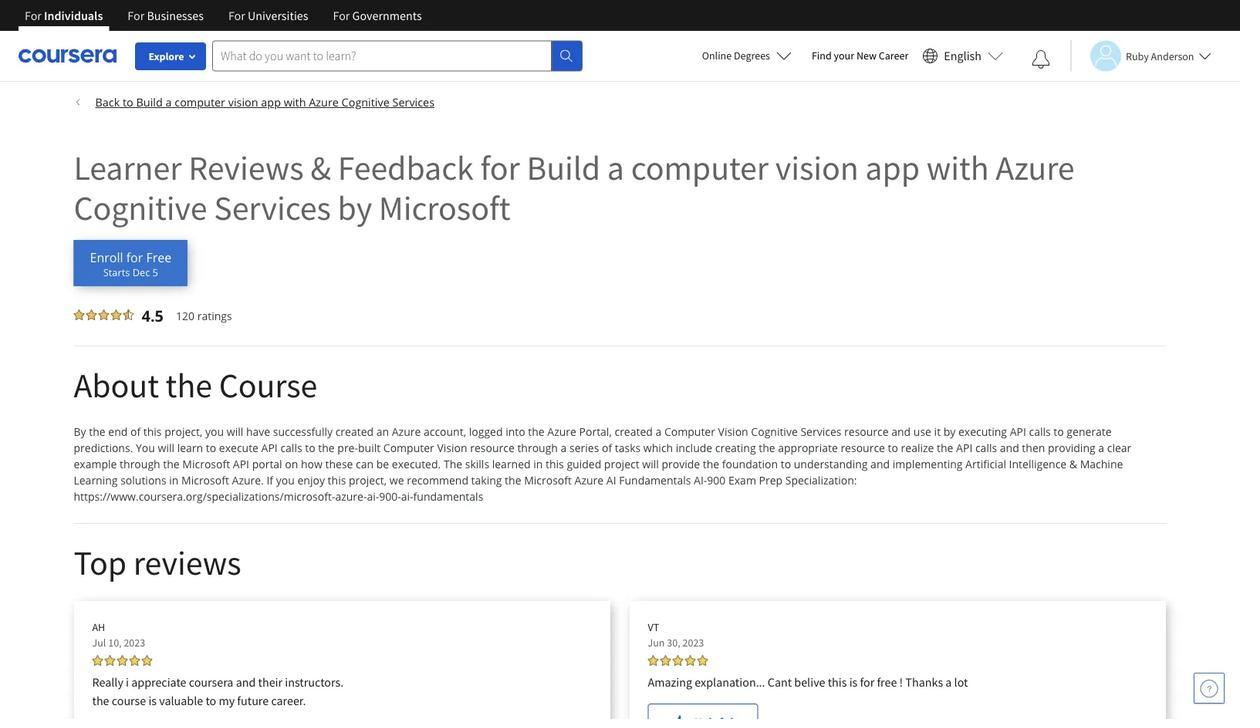 Task type: locate. For each thing, give the bounding box(es) containing it.
1 for from the left
[[25, 8, 42, 23]]

to inside really i appreciate coursera and their instructors. the course is valuable to my future career.
[[206, 693, 216, 708]]

2 created from the left
[[615, 424, 653, 439]]

to right back
[[123, 95, 133, 110]]

0 vertical spatial app
[[261, 95, 281, 110]]

0 horizontal spatial app
[[261, 95, 281, 110]]

0 vertical spatial project,
[[164, 424, 202, 439]]

0 horizontal spatial will
[[158, 441, 174, 455]]

find your new career link
[[804, 46, 916, 66]]

microsoft inside learner reviews & feedback for build a computer vision app with azure cognitive services by microsoft
[[379, 186, 510, 229]]

0 vertical spatial vision
[[718, 424, 748, 439]]

project, down can
[[349, 473, 387, 488]]

show notifications image
[[1032, 50, 1050, 69]]

the down it
[[937, 441, 953, 455]]

app inside learner reviews & feedback for build a computer vision app with azure cognitive services by microsoft
[[865, 146, 920, 189]]

explanation...
[[695, 674, 765, 690]]

2 horizontal spatial services
[[801, 424, 841, 439]]

0 horizontal spatial vision
[[228, 95, 258, 110]]

ai-
[[367, 489, 379, 504], [401, 489, 413, 504]]

2 horizontal spatial for
[[860, 674, 874, 690]]

0 vertical spatial you
[[205, 424, 224, 439]]

computer up include
[[664, 424, 715, 439]]

appreciate
[[131, 674, 186, 690]]

1 vertical spatial is
[[148, 693, 157, 708]]

universities
[[248, 8, 308, 23]]

you up execute at the bottom of page
[[205, 424, 224, 439]]

chevron left image
[[74, 98, 83, 107]]

microsoft
[[379, 186, 510, 229], [182, 457, 230, 471], [181, 473, 229, 488], [524, 473, 572, 488]]

vision inside learner reviews & feedback for build a computer vision app with azure cognitive services by microsoft
[[775, 146, 859, 189]]

will right the you
[[158, 441, 174, 455]]

0 horizontal spatial by
[[338, 186, 372, 229]]

1 vertical spatial vision
[[775, 146, 859, 189]]

api up portal
[[261, 441, 278, 455]]

0 vertical spatial in
[[533, 457, 543, 471]]

1 horizontal spatial with
[[927, 146, 989, 189]]

0 horizontal spatial vision
[[437, 441, 467, 455]]

cant
[[768, 674, 792, 690]]

the right into
[[528, 424, 545, 439]]

ruby
[[1126, 49, 1149, 63]]

filled star image
[[74, 309, 84, 320], [105, 655, 115, 666], [142, 655, 152, 666], [648, 655, 659, 666], [660, 655, 671, 666], [672, 655, 683, 666], [685, 655, 696, 666]]

learner
[[74, 146, 182, 189]]

1 horizontal spatial cognitive
[[342, 95, 390, 110]]

0 horizontal spatial build
[[136, 95, 163, 110]]

0 horizontal spatial computer
[[383, 441, 434, 455]]

is inside really i appreciate coursera and their instructors. the course is valuable to my future career.
[[148, 693, 157, 708]]

services inside back to build a computer vision app with azure cognitive services "link"
[[392, 95, 434, 110]]

creating
[[715, 441, 756, 455]]

1 vertical spatial computer
[[383, 441, 434, 455]]

cognitive up appropriate
[[751, 424, 798, 439]]

1 horizontal spatial is
[[849, 674, 858, 690]]

api down executing
[[956, 441, 972, 455]]

an
[[376, 424, 389, 439]]

0 horizontal spatial 2023
[[124, 636, 145, 650]]

with
[[284, 95, 306, 110], [927, 146, 989, 189]]

build inside "link"
[[136, 95, 163, 110]]

a inside learner reviews & feedback for build a computer vision app with azure cognitive services by microsoft
[[607, 146, 624, 189]]

appropriate
[[778, 441, 838, 455]]

filled star image
[[86, 309, 97, 320], [98, 309, 109, 320], [111, 309, 122, 320], [92, 655, 103, 666], [117, 655, 128, 666], [129, 655, 140, 666], [697, 655, 708, 666]]

0 vertical spatial for
[[480, 146, 520, 189]]

english
[[944, 48, 982, 64]]

project, up learn
[[164, 424, 202, 439]]

a
[[166, 95, 172, 110], [607, 146, 624, 189], [656, 424, 662, 439], [561, 441, 567, 455], [1098, 441, 1104, 455], [945, 674, 952, 690]]

you
[[136, 441, 155, 455]]

azure
[[309, 95, 339, 110], [996, 146, 1075, 189], [392, 424, 421, 439], [547, 424, 576, 439], [575, 473, 604, 488]]

for universities
[[228, 8, 308, 23]]

executing
[[958, 424, 1007, 439]]

computer inside "link"
[[175, 95, 225, 110]]

2 vertical spatial will
[[642, 457, 659, 471]]

1 horizontal spatial services
[[392, 95, 434, 110]]

1 horizontal spatial app
[[865, 146, 920, 189]]

for businesses
[[128, 8, 204, 23]]

0 horizontal spatial created
[[335, 424, 374, 439]]

2023 right 10, on the left of page
[[124, 636, 145, 650]]

learning
[[74, 473, 118, 488]]

1 vertical spatial in
[[169, 473, 179, 488]]

1 vertical spatial vision
[[437, 441, 467, 455]]

starts
[[103, 265, 130, 279]]

1 vertical spatial by
[[943, 424, 956, 439]]

0 horizontal spatial you
[[205, 424, 224, 439]]

learn
[[177, 441, 203, 455]]

1 horizontal spatial of
[[602, 441, 612, 455]]

in right learned
[[533, 457, 543, 471]]

2 vertical spatial for
[[860, 674, 874, 690]]

None search field
[[212, 41, 583, 71]]

will up fundamentals
[[642, 457, 659, 471]]

2 for from the left
[[128, 8, 144, 23]]

&
[[310, 146, 331, 189], [1069, 457, 1077, 471]]

the down really
[[92, 693, 109, 708]]

2 horizontal spatial will
[[642, 457, 659, 471]]

calls up the on at the bottom of page
[[280, 441, 302, 455]]

2 2023 from the left
[[683, 636, 704, 650]]

project,
[[164, 424, 202, 439], [349, 473, 387, 488]]

0 vertical spatial by
[[338, 186, 372, 229]]

if
[[267, 473, 273, 488]]

cognitive up the free at the left top of the page
[[74, 186, 207, 229]]

1 horizontal spatial ai-
[[401, 489, 413, 504]]

into
[[506, 424, 525, 439]]

1 2023 from the left
[[124, 636, 145, 650]]

1 vertical spatial services
[[214, 186, 331, 229]]

0 horizontal spatial services
[[214, 186, 331, 229]]

through up 'solutions'
[[120, 457, 160, 471]]

build inside learner reviews & feedback for build a computer vision app with azure cognitive services by microsoft
[[527, 146, 600, 189]]

vision
[[228, 95, 258, 110], [775, 146, 859, 189]]

2023 right 30,
[[683, 636, 704, 650]]

3 for from the left
[[228, 8, 245, 23]]

0 vertical spatial through
[[517, 441, 558, 455]]

ai- down we on the bottom of page
[[401, 489, 413, 504]]

artificial
[[965, 457, 1006, 471]]

0 vertical spatial is
[[849, 674, 858, 690]]

0 vertical spatial vision
[[228, 95, 258, 110]]

for left "individuals"
[[25, 8, 42, 23]]

& down the providing
[[1069, 457, 1077, 471]]

1 horizontal spatial project,
[[349, 473, 387, 488]]

ai- down can
[[367, 489, 379, 504]]

1 vertical spatial cognitive
[[74, 186, 207, 229]]

0 vertical spatial with
[[284, 95, 306, 110]]

services
[[392, 95, 434, 110], [214, 186, 331, 229], [801, 424, 841, 439]]

4 for from the left
[[333, 8, 350, 23]]

you right if
[[276, 473, 295, 488]]

is left free
[[849, 674, 858, 690]]

120
[[176, 309, 194, 323]]

0 vertical spatial build
[[136, 95, 163, 110]]

provide
[[662, 457, 700, 471]]

anderson
[[1151, 49, 1194, 63]]

to up how
[[305, 441, 315, 455]]

by
[[338, 186, 372, 229], [943, 424, 956, 439]]

by
[[74, 424, 86, 439]]

1 horizontal spatial vision
[[775, 146, 859, 189]]

2 vertical spatial services
[[801, 424, 841, 439]]

1 horizontal spatial by
[[943, 424, 956, 439]]

& right reviews
[[310, 146, 331, 189]]

10,
[[108, 636, 122, 650]]

calls up then
[[1029, 424, 1051, 439]]

0 horizontal spatial calls
[[280, 441, 302, 455]]

0 horizontal spatial ai-
[[367, 489, 379, 504]]

my
[[219, 693, 235, 708]]

the up '900'
[[703, 457, 719, 471]]

and left use
[[891, 424, 911, 439]]

vision up creating
[[718, 424, 748, 439]]

coursera
[[189, 674, 233, 690]]

2 horizontal spatial cognitive
[[751, 424, 798, 439]]

1 vertical spatial build
[[527, 146, 600, 189]]

about the course
[[74, 363, 317, 406]]

1 vertical spatial with
[[927, 146, 989, 189]]

1 horizontal spatial created
[[615, 424, 653, 439]]

0 vertical spatial services
[[392, 95, 434, 110]]

api
[[1010, 424, 1026, 439], [261, 441, 278, 455], [956, 441, 972, 455], [233, 457, 249, 471]]

for individuals
[[25, 8, 103, 23]]

and up the future
[[236, 674, 256, 690]]

cognitive down what do you want to learn? text field
[[342, 95, 390, 110]]

created
[[335, 424, 374, 439], [615, 424, 653, 439]]

api up then
[[1010, 424, 1026, 439]]

What do you want to learn? text field
[[212, 41, 552, 71]]

vision inside back to build a computer vision app with azure cognitive services "link"
[[228, 95, 258, 110]]

2023 for really i appreciate coursera and their instructors.
[[124, 636, 145, 650]]

calls up artificial
[[975, 441, 997, 455]]

1 vertical spatial app
[[865, 146, 920, 189]]

0 vertical spatial &
[[310, 146, 331, 189]]

0 vertical spatial will
[[227, 424, 243, 439]]

you
[[205, 424, 224, 439], [276, 473, 295, 488]]

0 horizontal spatial with
[[284, 95, 306, 110]]

a down back to build a computer vision app with azure cognitive services "link"
[[607, 146, 624, 189]]

2023 inside vt jun 30, 2023
[[683, 636, 704, 650]]

to left my at the bottom left of page
[[206, 693, 216, 708]]

cognitive inside by the end of this project, you will have successfully created an azure account, logged into the azure portal, created a computer vision cognitive services resource and use it by executing api calls to generate predictions.  you will learn to execute api calls to the pre-built computer vision resource through a series of tasks which include creating the appropriate resource to realize the api calls and then providing a clear example through the microsoft api portal on how these can be executed.   the skills learned in this guided project will provide the foundation to understanding and implementing artificial intelligence & machine learning solutions in microsoft azure.  if you enjoy this project, we recommend taking the microsoft azure ai fundamentals ai-900 exam prep specialization: https://www.coursera.org/specializations/microsoft-azure-ai-900-ai-fundamentals
[[751, 424, 798, 439]]

in right 'solutions'
[[169, 473, 179, 488]]

vision up the
[[437, 441, 467, 455]]

0 horizontal spatial computer
[[175, 95, 225, 110]]

1 vertical spatial &
[[1069, 457, 1077, 471]]

1 horizontal spatial 2023
[[683, 636, 704, 650]]

to up prep
[[781, 457, 791, 471]]

for inside enroll for free starts dec 5
[[126, 249, 143, 266]]

the down learned
[[505, 473, 521, 488]]

2 vertical spatial cognitive
[[751, 424, 798, 439]]

to inside "link"
[[123, 95, 133, 110]]

through down into
[[517, 441, 558, 455]]

will up execute at the bottom of page
[[227, 424, 243, 439]]

0 horizontal spatial for
[[126, 249, 143, 266]]

this left guided
[[546, 457, 564, 471]]

1 ai- from the left
[[367, 489, 379, 504]]

to
[[123, 95, 133, 110], [1054, 424, 1064, 439], [206, 441, 216, 455], [305, 441, 315, 455], [888, 441, 898, 455], [781, 457, 791, 471], [206, 693, 216, 708]]

created up tasks
[[615, 424, 653, 439]]

by inside learner reviews & feedback for build a computer vision app with azure cognitive services by microsoft
[[338, 186, 372, 229]]

1 vertical spatial computer
[[631, 146, 769, 189]]

0 horizontal spatial is
[[148, 693, 157, 708]]

find your new career
[[812, 49, 908, 63]]

we
[[390, 473, 404, 488]]

2023
[[124, 636, 145, 650], [683, 636, 704, 650]]

the down learn
[[163, 457, 180, 471]]

degrees
[[734, 49, 770, 63]]

it
[[934, 424, 941, 439]]

for
[[480, 146, 520, 189], [126, 249, 143, 266], [860, 674, 874, 690]]

free
[[877, 674, 897, 690]]

0 horizontal spatial in
[[169, 473, 179, 488]]

& inside by the end of this project, you will have successfully created an azure account, logged into the azure portal, created a computer vision cognitive services resource and use it by executing api calls to generate predictions.  you will learn to execute api calls to the pre-built computer vision resource through a series of tasks which include creating the appropriate resource to realize the api calls and then providing a clear example through the microsoft api portal on how these can be executed.   the skills learned in this guided project will provide the foundation to understanding and implementing artificial intelligence & machine learning solutions in microsoft azure.  if you enjoy this project, we recommend taking the microsoft azure ai fundamentals ai-900 exam prep specialization: https://www.coursera.org/specializations/microsoft-azure-ai-900-ai-fundamentals
[[1069, 457, 1077, 471]]

enjoy
[[297, 473, 325, 488]]

calls
[[1029, 424, 1051, 439], [280, 441, 302, 455], [975, 441, 997, 455]]

2 ai- from the left
[[401, 489, 413, 504]]

2 horizontal spatial calls
[[1029, 424, 1051, 439]]

1 vertical spatial for
[[126, 249, 143, 266]]

created up pre-
[[335, 424, 374, 439]]

the right the by on the left bottom
[[89, 424, 105, 439]]

2023 for amazing explanation... cant belive this is for free ! thanks a lot
[[683, 636, 704, 650]]

this up the you
[[143, 424, 162, 439]]

1 horizontal spatial will
[[227, 424, 243, 439]]

implementing
[[893, 457, 963, 471]]

career
[[879, 49, 908, 63]]

for left businesses in the left of the page
[[128, 8, 144, 23]]

azure inside "link"
[[309, 95, 339, 110]]

azure inside learner reviews & feedback for build a computer vision app with azure cognitive services by microsoft
[[996, 146, 1075, 189]]

portal,
[[579, 424, 612, 439]]

0 vertical spatial computer
[[175, 95, 225, 110]]

1 horizontal spatial for
[[480, 146, 520, 189]]

and left implementing
[[870, 457, 890, 471]]

4.5
[[142, 305, 164, 326]]

jun
[[648, 636, 665, 650]]

0 vertical spatial of
[[130, 424, 141, 439]]

0 horizontal spatial &
[[310, 146, 331, 189]]

with inside learner reviews & feedback for build a computer vision app with azure cognitive services by microsoft
[[927, 146, 989, 189]]

by the end of this project, you will have successfully created an azure account, logged into the azure portal, created a computer vision cognitive services resource and use it by executing api calls to generate predictions.  you will learn to execute api calls to the pre-built computer vision resource through a series of tasks which include creating the appropriate resource to realize the api calls and then providing a clear example through the microsoft api portal on how these can be executed.   the skills learned in this guided project will provide the foundation to understanding and implementing artificial intelligence & machine learning solutions in microsoft azure.  if you enjoy this project, we recommend taking the microsoft azure ai fundamentals ai-900 exam prep specialization: https://www.coursera.org/specializations/microsoft-azure-ai-900-ai-fundamentals
[[74, 424, 1131, 504]]

for left governments
[[333, 8, 350, 23]]

1 horizontal spatial computer
[[664, 424, 715, 439]]

vision
[[718, 424, 748, 439], [437, 441, 467, 455]]

1 vertical spatial you
[[276, 473, 295, 488]]

computer up executed.
[[383, 441, 434, 455]]

a down explore dropdown button at left top
[[166, 95, 172, 110]]

for left universities at the top of page
[[228, 8, 245, 23]]

by inside by the end of this project, you will have successfully created an azure account, logged into the azure portal, created a computer vision cognitive services resource and use it by executing api calls to generate predictions.  you will learn to execute api calls to the pre-built computer vision resource through a series of tasks which include creating the appropriate resource to realize the api calls and then providing a clear example through the microsoft api portal on how these can be executed.   the skills learned in this guided project will provide the foundation to understanding and implementing artificial intelligence & machine learning solutions in microsoft azure.  if you enjoy this project, we recommend taking the microsoft azure ai fundamentals ai-900 exam prep specialization: https://www.coursera.org/specializations/microsoft-azure-ai-900-ai-fundamentals
[[943, 424, 956, 439]]

will
[[227, 424, 243, 439], [158, 441, 174, 455], [642, 457, 659, 471]]

of right the end
[[130, 424, 141, 439]]

is down appreciate at the bottom left
[[148, 693, 157, 708]]

account,
[[424, 424, 466, 439]]

1 horizontal spatial &
[[1069, 457, 1077, 471]]

dec
[[132, 265, 150, 279]]

computer
[[175, 95, 225, 110], [631, 146, 769, 189]]

0 vertical spatial cognitive
[[342, 95, 390, 110]]

for for universities
[[228, 8, 245, 23]]

1 horizontal spatial you
[[276, 473, 295, 488]]

the up learn
[[166, 363, 212, 406]]

of down portal,
[[602, 441, 612, 455]]

1 horizontal spatial build
[[527, 146, 600, 189]]

0 horizontal spatial cognitive
[[74, 186, 207, 229]]

2023 inside ah jul 10, 2023
[[124, 636, 145, 650]]

1 horizontal spatial computer
[[631, 146, 769, 189]]

for
[[25, 8, 42, 23], [128, 8, 144, 23], [228, 8, 245, 23], [333, 8, 350, 23]]

and inside really i appreciate coursera and their instructors. the course is valuable to my future career.
[[236, 674, 256, 690]]

1 vertical spatial through
[[120, 457, 160, 471]]



Task type: describe. For each thing, give the bounding box(es) containing it.
services inside learner reviews & feedback for build a computer vision app with azure cognitive services by microsoft
[[214, 186, 331, 229]]

thanks
[[905, 674, 943, 690]]

successfully
[[273, 424, 333, 439]]

0 vertical spatial computer
[[664, 424, 715, 439]]

taking
[[471, 473, 502, 488]]

back
[[95, 95, 120, 110]]

30,
[[667, 636, 680, 650]]

tasks
[[615, 441, 641, 455]]

amazing explanation... cant belive this is for free ! thanks a lot
[[648, 674, 968, 690]]

half faded star image
[[123, 309, 134, 320]]

a up 'machine'
[[1098, 441, 1104, 455]]

your
[[834, 49, 854, 63]]

jul
[[92, 636, 106, 650]]

generate
[[1067, 424, 1112, 439]]

0 horizontal spatial through
[[120, 457, 160, 471]]

1 created from the left
[[335, 424, 374, 439]]

series
[[569, 441, 599, 455]]

enroll for free starts dec 5
[[90, 249, 171, 279]]

ruby anderson button
[[1070, 41, 1211, 71]]

1 vertical spatial of
[[602, 441, 612, 455]]

reviews
[[133, 541, 241, 584]]

for for individuals
[[25, 8, 42, 23]]

lot
[[954, 674, 968, 690]]

governments
[[352, 8, 422, 23]]

for for governments
[[333, 8, 350, 23]]

for inside learner reviews & feedback for build a computer vision app with azure cognitive services by microsoft
[[480, 146, 520, 189]]

cognitive inside learner reviews & feedback for build a computer vision app with azure cognitive services by microsoft
[[74, 186, 207, 229]]

portal
[[252, 457, 282, 471]]

course
[[219, 363, 317, 406]]

enroll
[[90, 249, 123, 266]]

!
[[899, 674, 903, 690]]

execute
[[219, 441, 258, 455]]

i
[[126, 674, 129, 690]]

1 horizontal spatial calls
[[975, 441, 997, 455]]

future
[[237, 693, 269, 708]]

ai-
[[694, 473, 707, 488]]

this down these
[[328, 473, 346, 488]]

and left then
[[1000, 441, 1019, 455]]

the inside really i appreciate coursera and their instructors. the course is valuable to my future career.
[[92, 693, 109, 708]]

predictions.
[[74, 441, 133, 455]]

explore button
[[135, 42, 206, 70]]

900-
[[379, 489, 401, 504]]

help center image
[[1200, 679, 1218, 698]]

machine
[[1080, 457, 1123, 471]]

with inside "link"
[[284, 95, 306, 110]]

ah
[[92, 620, 105, 634]]

1 horizontal spatial through
[[517, 441, 558, 455]]

course
[[112, 693, 146, 708]]

reviews
[[188, 146, 304, 189]]

120 ratings
[[176, 309, 232, 323]]

their
[[258, 674, 282, 690]]

for for businesses
[[128, 8, 144, 23]]

1 horizontal spatial vision
[[718, 424, 748, 439]]

back to build a computer vision app with azure cognitive services link
[[74, 82, 1166, 110]]

back to build a computer vision app with azure cognitive services
[[95, 95, 434, 110]]

realize
[[901, 441, 934, 455]]

new
[[856, 49, 877, 63]]

explore
[[149, 49, 184, 63]]

project
[[604, 457, 639, 471]]

to up the providing
[[1054, 424, 1064, 439]]

on
[[285, 457, 298, 471]]

azure.
[[232, 473, 264, 488]]

have
[[246, 424, 270, 439]]

cognitive inside "link"
[[342, 95, 390, 110]]

& inside learner reviews & feedback for build a computer vision app with azure cognitive services by microsoft
[[310, 146, 331, 189]]

online degrees
[[702, 49, 770, 63]]

pre-
[[337, 441, 358, 455]]

this right belive
[[828, 674, 847, 690]]

businesses
[[147, 8, 204, 23]]

900
[[707, 473, 726, 488]]

banner navigation
[[12, 0, 434, 31]]

which
[[643, 441, 673, 455]]

guided
[[567, 457, 601, 471]]

coursera image
[[19, 43, 117, 68]]

amazing
[[648, 674, 692, 690]]

fundamentals
[[619, 473, 691, 488]]

top
[[74, 541, 127, 584]]

vt
[[648, 620, 659, 634]]

1 vertical spatial will
[[158, 441, 174, 455]]

learned
[[492, 457, 531, 471]]

executed.
[[392, 457, 441, 471]]

the up these
[[318, 441, 335, 455]]

fundamentals
[[413, 489, 483, 504]]

ai
[[606, 473, 616, 488]]

1 horizontal spatial in
[[533, 457, 543, 471]]

career.
[[271, 693, 306, 708]]

0 horizontal spatial project,
[[164, 424, 202, 439]]

vt jun 30, 2023
[[648, 620, 704, 650]]

free
[[146, 249, 171, 266]]

a left series
[[561, 441, 567, 455]]

5
[[152, 265, 158, 279]]

a left lot
[[945, 674, 952, 690]]

ruby anderson
[[1126, 49, 1194, 63]]

online
[[702, 49, 732, 63]]

api down execute at the bottom of page
[[233, 457, 249, 471]]

a up which on the right of page
[[656, 424, 662, 439]]

to right learn
[[206, 441, 216, 455]]

computer inside learner reviews & feedback for build a computer vision app with azure cognitive services by microsoft
[[631, 146, 769, 189]]

a inside "link"
[[166, 95, 172, 110]]

english button
[[916, 31, 1009, 81]]

include
[[676, 441, 712, 455]]

app inside back to build a computer vision app with azure cognitive services "link"
[[261, 95, 281, 110]]

0 horizontal spatial of
[[130, 424, 141, 439]]

services inside by the end of this project, you will have successfully created an azure account, logged into the azure portal, created a computer vision cognitive services resource and use it by executing api calls to generate predictions.  you will learn to execute api calls to the pre-built computer vision resource through a series of tasks which include creating the appropriate resource to realize the api calls and then providing a clear example through the microsoft api portal on how these can be executed.   the skills learned in this guided project will provide the foundation to understanding and implementing artificial intelligence & machine learning solutions in microsoft azure.  if you enjoy this project, we recommend taking the microsoft azure ai fundamentals ai-900 exam prep specialization: https://www.coursera.org/specializations/microsoft-azure-ai-900-ai-fundamentals
[[801, 424, 841, 439]]

intelligence
[[1009, 457, 1067, 471]]

instructors.
[[285, 674, 344, 690]]

find
[[812, 49, 832, 63]]

really
[[92, 674, 123, 690]]

end
[[108, 424, 128, 439]]

feedback
[[338, 146, 474, 189]]

online degrees button
[[690, 39, 804, 73]]

the up foundation
[[759, 441, 775, 455]]

individuals
[[44, 8, 103, 23]]

to left "realize"
[[888, 441, 898, 455]]

clear
[[1107, 441, 1131, 455]]

1 vertical spatial project,
[[349, 473, 387, 488]]

learner reviews & feedback for build a computer vision app with azure cognitive services by microsoft
[[74, 146, 1075, 229]]

exam
[[728, 473, 756, 488]]

ah jul 10, 2023
[[92, 620, 145, 650]]

about
[[74, 363, 159, 406]]

skills
[[465, 457, 489, 471]]



Task type: vqa. For each thing, say whether or not it's contained in the screenshot.
creating
yes



